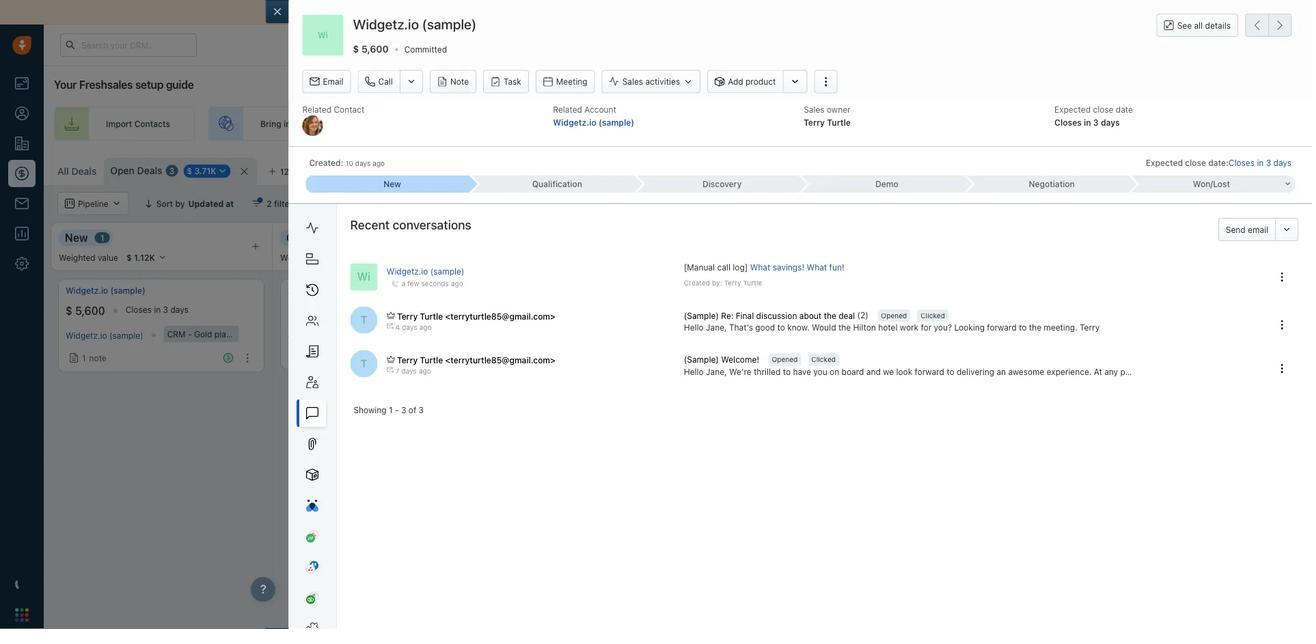 Task type: vqa. For each thing, say whether or not it's contained in the screenshot.
Add product
yes



Task type: describe. For each thing, give the bounding box(es) containing it.
open deals link
[[110, 164, 162, 178]]

closes in 3 days
[[126, 305, 189, 315]]

widgetz.io (sample) link up a few seconds ago
[[387, 267, 465, 276]]

negotiation link
[[966, 176, 1131, 193]]

conversations
[[393, 217, 472, 232]]

no
[[384, 330, 395, 339]]

1 note for 5,600
[[82, 354, 107, 363]]

quotas and forecasting link
[[1117, 192, 1237, 215]]

sync
[[603, 6, 624, 18]]

add for add product
[[728, 77, 744, 87]]

note for $ 100
[[311, 351, 329, 360]]

widgetz.io (sample) link down closes in 3 days
[[66, 331, 143, 340]]

0 vertical spatial clicked
[[921, 312, 945, 320]]

demo
[[876, 179, 899, 189]]

add for add deal
[[1263, 165, 1279, 174]]

0 horizontal spatial your
[[349, 6, 369, 18]]

the inside (sample) re: final discussion about the deal (2)
[[824, 311, 837, 321]]

$ 100
[[288, 305, 316, 318]]

contact
[[334, 105, 365, 114]]

3,200
[[941, 305, 971, 318]]

deals for import
[[1186, 165, 1208, 174]]

to down "discussion"
[[778, 323, 785, 333]]

account
[[585, 105, 617, 114]]

call button
[[358, 70, 400, 93]]

open
[[110, 165, 135, 176]]

enable
[[540, 6, 570, 18]]

gold for widgetz.io (sample)
[[194, 330, 212, 339]]

1 acme inc (sample) link from the top
[[288, 285, 362, 297]]

meeting button
[[536, 70, 595, 93]]

2 filters applied button
[[243, 192, 337, 215]]

date
[[1116, 105, 1133, 114]]

all deals
[[57, 166, 97, 177]]

see all details
[[1178, 21, 1231, 30]]

0 vertical spatial wi
[[318, 30, 328, 40]]

Search your CRM... text field
[[60, 34, 197, 57]]

all for all deal owners
[[361, 199, 371, 209]]

by:
[[712, 279, 722, 287]]

lost
[[1214, 179, 1231, 189]]

expected for expected close date
[[1055, 105, 1091, 114]]

to right the mailbox
[[410, 6, 419, 18]]

(sample) re: final discussion about the deal link
[[684, 310, 858, 322]]

⌘ o
[[334, 167, 350, 176]]

2 horizontal spatial your
[[988, 119, 1005, 128]]

freshworks switcher image
[[15, 609, 29, 622]]

]
[[745, 263, 748, 272]]

o
[[344, 167, 350, 176]]

contacts
[[134, 119, 170, 128]]

hotel
[[879, 323, 898, 333]]

call
[[379, 77, 393, 87]]

set
[[960, 119, 973, 128]]

close for date
[[1094, 105, 1114, 114]]

2 inc from the top
[[312, 329, 323, 339]]

(sample) re: final discussion about the deal (2)
[[684, 310, 869, 321]]

sales owner terry turtle
[[804, 105, 851, 127]]

create sales sequence link
[[728, 107, 894, 141]]

0 horizontal spatial new
[[65, 231, 88, 244]]

import deals button
[[1139, 158, 1215, 181]]

deals for all
[[71, 166, 97, 177]]

gold for techcave (sample)
[[1055, 330, 1073, 339]]

created:
[[309, 158, 343, 168]]

open deals 3
[[110, 165, 175, 176]]

0 vertical spatial email
[[638, 6, 662, 18]]

see all details button
[[1157, 14, 1239, 37]]

2 leads from the left
[[617, 119, 638, 128]]

recent conversations
[[350, 217, 472, 232]]

crm for widgetz.io (sample)
[[167, 330, 186, 339]]

won / lost
[[1194, 179, 1231, 189]]

meeting
[[556, 77, 588, 87]]

0 horizontal spatial 5,600
[[75, 305, 105, 318]]

widgetz.io (sample) up a few seconds ago
[[387, 267, 465, 276]]

negotiation
[[1029, 179, 1075, 189]]

to left team
[[640, 119, 648, 128]]

1 note for 100
[[304, 351, 329, 360]]

nov
[[374, 305, 390, 315]]

import for import deals
[[1157, 165, 1184, 174]]

1 vertical spatial outgoing image
[[387, 323, 394, 330]]

monthly for techcave (sample)
[[1094, 330, 1125, 339]]

2 filters applied
[[267, 199, 329, 209]]

demo link
[[801, 176, 966, 193]]

few
[[408, 280, 419, 288]]

activities
[[646, 77, 680, 87]]

close image
[[1292, 9, 1299, 16]]

task button
[[483, 70, 529, 93]]

more...
[[291, 167, 319, 176]]

bring in website leads
[[260, 119, 347, 128]]

3 inside open deals 3
[[169, 166, 175, 176]]

1 vertical spatial clicked
[[812, 356, 836, 364]]

terry inside [ manual call log ] what savings! what fun! created by: terry turtle
[[724, 279, 741, 287]]

2 what from the left
[[807, 263, 827, 272]]

deals for open
[[137, 165, 162, 176]]

12
[[280, 167, 289, 176]]

mailbox
[[372, 6, 407, 18]]

in for closes in nov
[[365, 305, 372, 315]]

re:
[[721, 311, 734, 321]]

- for widgetz.io (sample)
[[188, 330, 192, 339]]

ago right 7
[[419, 367, 431, 375]]

techcave (sample) link
[[931, 331, 1004, 340]]

conversations.
[[665, 6, 731, 18]]

<terryturtle85@gmail.com> for (sample) welcome!
[[445, 356, 556, 365]]

for
[[921, 323, 932, 333]]

create
[[780, 119, 807, 128]]

related account widgetz.io (sample)
[[553, 105, 635, 127]]

committed
[[405, 45, 447, 54]]

work
[[900, 323, 919, 333]]

all for all deals
[[57, 166, 69, 177]]

terry inside sales owner terry turtle
[[804, 117, 825, 127]]

7 days ago
[[396, 367, 431, 375]]

route
[[591, 119, 614, 128]]

10
[[346, 160, 353, 167]]

filters
[[274, 199, 297, 209]]

$ inside widgetz.io (sample) dialog
[[353, 43, 359, 55]]

you?
[[934, 323, 952, 333]]

sequence
[[831, 119, 870, 128]]

add deal button
[[1245, 158, 1306, 181]]

monthly for widgetz.io (sample)
[[233, 330, 264, 339]]

0 vertical spatial outgoing image
[[390, 280, 400, 289]]

hello
[[684, 323, 704, 333]]

closes in 3 days link
[[1229, 157, 1292, 169]]

no products
[[384, 330, 431, 339]]

2 horizontal spatial the
[[1029, 323, 1042, 333]]

your freshsales setup guide
[[54, 78, 194, 91]]

widgetz.io (sample) dialog
[[266, 0, 1313, 630]]

created: 10 days ago
[[309, 158, 385, 168]]

owners
[[394, 199, 422, 209]]

send email
[[1226, 225, 1269, 234]]

fun!
[[830, 263, 845, 272]]

showing
[[354, 406, 387, 415]]

3 inside the expected close date closes in 3 days
[[1094, 117, 1099, 127]]

new inside "link"
[[384, 179, 401, 189]]

import for import contacts
[[106, 119, 132, 128]]

would
[[812, 323, 837, 333]]

0 vertical spatial of
[[627, 6, 636, 18]]

sales for sales activities
[[623, 77, 643, 87]]

related for related contact
[[302, 105, 332, 114]]

container_wx8msf4aqz5i3rn1 image inside quotas and forecasting 'link'
[[1117, 199, 1126, 209]]

deal for add
[[1281, 165, 1299, 174]]

discovery
[[703, 179, 742, 189]]

<terryturtle85@gmail.com> for (sample) re: final discussion about the deal
[[445, 312, 556, 321]]

in inside the expected close date closes in 3 days
[[1084, 117, 1092, 127]]

savings!
[[773, 263, 805, 272]]

log
[[733, 263, 745, 272]]

1 horizontal spatial the
[[839, 323, 851, 333]]

widgetz.io (sample) up committed
[[353, 16, 477, 32]]

$ 5,600 inside widgetz.io (sample) dialog
[[353, 43, 389, 55]]

0 horizontal spatial opened
[[772, 356, 798, 364]]

widgetz.io (sample) up closes in 3 days
[[66, 286, 145, 296]]

[
[[684, 263, 687, 272]]

route leads to your team
[[591, 119, 690, 128]]

terry turtle <terryturtle85@gmail.com> for (sample) re: final discussion about the deal
[[397, 312, 556, 321]]



Task type: locate. For each thing, give the bounding box(es) containing it.
sales left pipeline
[[1008, 119, 1028, 128]]

days inside the expected close date closes in 3 days
[[1101, 117, 1120, 127]]

related for related account widgetz.io (sample)
[[553, 105, 582, 114]]

5,600 up the call button
[[362, 43, 389, 55]]

note for $ 5,600
[[89, 354, 107, 363]]

2 acme from the top
[[288, 329, 310, 339]]

email image
[[1177, 40, 1187, 51]]

2 (sample) from the top
[[684, 355, 719, 365]]

2 sales from the left
[[1008, 119, 1028, 128]]

inc up 100
[[312, 286, 324, 296]]

related inside "related account widgetz.io (sample)"
[[553, 105, 582, 114]]

expected up pipeline
[[1055, 105, 1091, 114]]

$
[[353, 43, 359, 55], [66, 305, 72, 318], [288, 305, 295, 318], [931, 305, 938, 318]]

sales
[[623, 77, 643, 87], [804, 105, 825, 114]]

0 horizontal spatial -
[[188, 330, 192, 339]]

hello jane, that's good to know. would the hilton hotel work for you? looking forward to the meeting. terry
[[684, 323, 1100, 333]]

deals up won
[[1186, 165, 1208, 174]]

crm - gold plan monthly (sample) for widgetz.io (sample)
[[167, 330, 301, 339]]

(sample) for (sample) re: final discussion about the deal (2)
[[684, 311, 719, 321]]

(sample) inside "related account widgetz.io (sample)"
[[599, 117, 635, 127]]

(2)
[[858, 310, 869, 320]]

1 horizontal spatial crm - gold plan monthly (sample)
[[1028, 330, 1161, 339]]

and left enable
[[520, 6, 537, 18]]

2 <terryturtle85@gmail.com> from the top
[[445, 356, 556, 365]]

container_wx8msf4aqz5i3rn1 image up recent
[[346, 199, 356, 209]]

acme inc (sample) down 100
[[288, 329, 360, 339]]

sales for sales owner terry turtle
[[804, 105, 825, 114]]

crm right forward
[[1028, 330, 1046, 339]]

1 horizontal spatial clicked
[[921, 312, 945, 320]]

$ 3,200
[[931, 305, 971, 318]]

1 horizontal spatial deals
[[137, 165, 162, 176]]

crm - gold plan monthly (sample) for techcave (sample)
[[1028, 330, 1161, 339]]

1 vertical spatial $ 5,600
[[66, 305, 105, 318]]

1 (sample) from the top
[[684, 311, 719, 321]]

know.
[[788, 323, 810, 333]]

1 terry turtle <terryturtle85@gmail.com> from the top
[[397, 312, 556, 321]]

5,600 inside widgetz.io (sample) dialog
[[362, 43, 389, 55]]

container_wx8msf4aqz5i3rn1 image
[[1079, 165, 1089, 174], [346, 199, 356, 209]]

related down 'meeting' button
[[553, 105, 582, 114]]

1 horizontal spatial import
[[1157, 165, 1184, 174]]

1 horizontal spatial wi
[[357, 271, 371, 284]]

1 monthly from the left
[[233, 330, 264, 339]]

2 crm - gold plan monthly (sample) from the left
[[1028, 330, 1161, 339]]

1 horizontal spatial your
[[650, 119, 668, 128]]

1 horizontal spatial $ 5,600
[[353, 43, 389, 55]]

acme down $ 100
[[288, 329, 310, 339]]

1
[[100, 233, 104, 243], [304, 351, 308, 360], [82, 354, 86, 363], [389, 406, 393, 415]]

(sample) inside button
[[684, 355, 719, 365]]

0 horizontal spatial the
[[824, 311, 837, 321]]

plan for widgetz.io (sample)
[[215, 330, 231, 339]]

0 horizontal spatial crm - gold plan monthly (sample)
[[167, 330, 301, 339]]

2 terry turtle <terryturtle85@gmail.com> from the top
[[397, 356, 556, 365]]

email right send
[[1248, 225, 1269, 234]]

closes inside the expected close date closes in 3 days
[[1055, 117, 1082, 127]]

bring in website leads link
[[209, 107, 372, 141]]

showing 1 - 3 of 3
[[354, 406, 424, 415]]

all up recent
[[361, 199, 371, 209]]

1 vertical spatial and
[[1160, 199, 1175, 208]]

ago up the new "link"
[[373, 160, 385, 167]]

(sample) welcome! link
[[684, 354, 762, 366]]

forward
[[987, 323, 1017, 333]]

1 <terryturtle85@gmail.com> from the top
[[445, 312, 556, 321]]

0 vertical spatial new
[[384, 179, 401, 189]]

100
[[297, 305, 316, 318]]

settings button
[[1073, 158, 1132, 181]]

deal up search field
[[1281, 165, 1299, 174]]

new down all deals
[[65, 231, 88, 244]]

import up quotas and forecasting
[[1157, 165, 1184, 174]]

0 vertical spatial expected
[[1055, 105, 1091, 114]]

owner
[[827, 105, 851, 114]]

add inside button
[[728, 77, 744, 87]]

terry
[[804, 117, 825, 127], [724, 279, 741, 287], [397, 312, 418, 321], [1080, 323, 1100, 333], [397, 356, 418, 365]]

2 acme inc (sample) link from the top
[[288, 329, 360, 339]]

your left the mailbox
[[349, 6, 369, 18]]

products
[[397, 330, 431, 339]]

created
[[684, 279, 710, 287]]

manual
[[687, 263, 715, 272]]

the up would at bottom right
[[824, 311, 837, 321]]

settings
[[1092, 165, 1125, 174]]

0 horizontal spatial of
[[409, 406, 417, 415]]

0 horizontal spatial add
[[728, 77, 744, 87]]

1 vertical spatial email
[[1248, 225, 1269, 234]]

to right forward
[[1019, 323, 1027, 333]]

container_wx8msf4aqz5i3rn1 image
[[252, 199, 261, 209], [1117, 199, 1126, 209], [291, 351, 301, 360], [69, 354, 79, 363]]

1 vertical spatial sales
[[804, 105, 825, 114]]

0 vertical spatial deal
[[1281, 165, 1299, 174]]

container_wx8msf4aqz5i3rn1 image left 'settings'
[[1079, 165, 1089, 174]]

2 horizontal spatial deals
[[1186, 165, 1208, 174]]

terry turtle <terryturtle85@gmail.com> down seconds
[[397, 312, 556, 321]]

1 horizontal spatial qualification
[[532, 179, 582, 189]]

hilton
[[854, 323, 876, 333]]

2 crm from the left
[[1028, 330, 1046, 339]]

deal down the new "link"
[[374, 199, 391, 209]]

0 vertical spatial inc
[[312, 286, 324, 296]]

1 vertical spatial wi
[[357, 271, 371, 284]]

what left fun!
[[807, 263, 827, 272]]

(sample) welcome!
[[684, 355, 760, 365]]

setup
[[135, 78, 164, 91]]

0 vertical spatial sales
[[623, 77, 643, 87]]

import inside button
[[1157, 165, 1184, 174]]

closes in nov
[[337, 305, 390, 315]]

crm for techcave (sample)
[[1028, 330, 1046, 339]]

1 horizontal spatial gold
[[1055, 330, 1073, 339]]

0 vertical spatial container_wx8msf4aqz5i3rn1 image
[[1079, 165, 1089, 174]]

jane,
[[706, 323, 727, 333]]

wi down connect
[[318, 30, 328, 40]]

quotas
[[1130, 199, 1158, 208]]

1 plan from the left
[[215, 330, 231, 339]]

1 horizontal spatial plan
[[1075, 330, 1092, 339]]

sales down owner
[[809, 119, 829, 128]]

email
[[323, 77, 344, 87]]

in for closes in 3 days
[[154, 305, 161, 315]]

details
[[1206, 21, 1231, 30]]

ago inside created: 10 days ago
[[373, 160, 385, 167]]

related
[[302, 105, 332, 114], [553, 105, 582, 114]]

1 horizontal spatial deal
[[1281, 165, 1299, 174]]

opened up hello jane, that's good to know. would the hilton hotel work for you? looking forward to the meeting. terry
[[881, 312, 907, 320]]

0 horizontal spatial sales
[[623, 77, 643, 87]]

turtle down owner
[[827, 117, 851, 127]]

0 vertical spatial <terryturtle85@gmail.com>
[[445, 312, 556, 321]]

of
[[627, 6, 636, 18], [409, 406, 417, 415]]

1 vertical spatial import
[[1157, 165, 1184, 174]]

1 horizontal spatial crm
[[1028, 330, 1046, 339]]

- right forward
[[1049, 330, 1052, 339]]

0 vertical spatial terry turtle <terryturtle85@gmail.com>
[[397, 312, 556, 321]]

(sample) up hello
[[684, 311, 719, 321]]

sales left the activities
[[623, 77, 643, 87]]

close left date
[[1094, 105, 1114, 114]]

0 horizontal spatial note
[[89, 354, 107, 363]]

0 vertical spatial acme inc (sample) link
[[288, 285, 362, 297]]

1 horizontal spatial and
[[1160, 199, 1175, 208]]

1 horizontal spatial leads
[[617, 119, 638, 128]]

ago right seconds
[[451, 280, 463, 288]]

(sample) welcome! button
[[684, 354, 762, 366]]

1 horizontal spatial monthly
[[1094, 330, 1125, 339]]

0 horizontal spatial 1 note
[[82, 354, 107, 363]]

1 acme inc (sample) from the top
[[288, 286, 362, 296]]

of right sync
[[627, 6, 636, 18]]

and right quotas
[[1160, 199, 1175, 208]]

4 days ago
[[396, 323, 432, 331]]

won
[[1194, 179, 1211, 189]]

set up your sales pipeline link
[[908, 107, 1086, 141]]

terry turtle <terryturtle85@gmail.com> up 7 days ago
[[397, 356, 556, 365]]

deals
[[1186, 165, 1208, 174], [137, 165, 162, 176], [71, 166, 97, 177]]

deal inside add deal 'button'
[[1281, 165, 1299, 174]]

widgetz.io (sample) link up closes in 3 days
[[66, 285, 145, 297]]

forecasting
[[1177, 199, 1224, 208]]

2 acme inc (sample) from the top
[[288, 329, 360, 339]]

1 what from the left
[[750, 263, 771, 272]]

- right showing
[[395, 406, 399, 415]]

1 vertical spatial acme
[[288, 329, 310, 339]]

ago right 4
[[419, 323, 432, 331]]

qualification inside widgetz.io (sample) dialog
[[532, 179, 582, 189]]

import left contacts
[[106, 119, 132, 128]]

0 horizontal spatial gold
[[194, 330, 212, 339]]

website
[[293, 119, 324, 128]]

3
[[1094, 117, 1099, 127], [1267, 158, 1272, 168], [169, 166, 175, 176], [163, 305, 168, 315], [401, 406, 406, 415], [419, 406, 424, 415]]

1 vertical spatial of
[[409, 406, 417, 415]]

days inside created: 10 days ago
[[355, 160, 371, 167]]

the
[[824, 311, 837, 321], [839, 323, 851, 333], [1029, 323, 1042, 333]]

4
[[396, 323, 400, 331]]

close inside the expected close date closes in 3 days
[[1094, 105, 1114, 114]]

all
[[1195, 21, 1203, 30]]

good
[[756, 323, 775, 333]]

email right sync
[[638, 6, 662, 18]]

guide
[[166, 78, 194, 91]]

up
[[976, 119, 986, 128]]

close up won
[[1186, 158, 1207, 168]]

deal inside "all deal owners" button
[[374, 199, 391, 209]]

the down the deal on the right
[[839, 323, 851, 333]]

turtle down ]
[[743, 279, 763, 287]]

1 horizontal spatial sales
[[1008, 119, 1028, 128]]

plan
[[215, 330, 231, 339], [1075, 330, 1092, 339]]

1 vertical spatial <terryturtle85@gmail.com>
[[445, 356, 556, 365]]

2 gold from the left
[[1055, 330, 1073, 339]]

welcome!
[[721, 355, 760, 365]]

of down 7 days ago
[[409, 406, 417, 415]]

[ manual call log ] what savings! what fun! created by: terry turtle
[[684, 263, 845, 287]]

expected for expected close date:
[[1146, 158, 1183, 168]]

clicked down would at bottom right
[[812, 356, 836, 364]]

0 vertical spatial import
[[106, 119, 132, 128]]

0 horizontal spatial $ 5,600
[[66, 305, 105, 318]]

0 horizontal spatial qualification
[[286, 231, 352, 244]]

acme inc (sample) up 100
[[288, 286, 362, 296]]

import deals group
[[1139, 158, 1238, 181]]

- down closes in 3 days
[[188, 330, 192, 339]]

1 acme from the top
[[288, 286, 310, 296]]

expected
[[1055, 105, 1091, 114], [1146, 158, 1183, 168]]

in inside bring in website leads link
[[284, 119, 291, 128]]

- for techcave (sample)
[[1049, 330, 1052, 339]]

0 vertical spatial qualification
[[532, 179, 582, 189]]

acme inc (sample) link down 100
[[288, 329, 360, 339]]

ago
[[373, 160, 385, 167], [451, 280, 463, 288], [419, 323, 432, 331], [419, 367, 431, 375]]

all inside button
[[361, 199, 371, 209]]

add up search field
[[1263, 165, 1279, 174]]

1 vertical spatial new
[[65, 231, 88, 244]]

outgoing image
[[387, 367, 394, 374]]

outgoing image left 4
[[387, 323, 394, 330]]

(sample) inside (sample) re: final discussion about the deal (2)
[[684, 311, 719, 321]]

leads down related contact
[[326, 119, 347, 128]]

turtle up 4 days ago
[[420, 312, 443, 321]]

1 vertical spatial acme inc (sample)
[[288, 329, 360, 339]]

in for bring in website leads
[[284, 119, 291, 128]]

0 vertical spatial 5,600
[[362, 43, 389, 55]]

0 vertical spatial close
[[1094, 105, 1114, 114]]

terry turtle <terryturtle85@gmail.com>
[[397, 312, 556, 321], [397, 356, 556, 365]]

1 horizontal spatial note
[[311, 351, 329, 360]]

monthly
[[233, 330, 264, 339], [1094, 330, 1125, 339]]

1 vertical spatial 5,600
[[75, 305, 105, 318]]

widgetz.io (sample) link down account
[[553, 117, 635, 127]]

that's
[[729, 323, 753, 333]]

connect your mailbox to improve deliverability and enable 2-way sync of email conversations.
[[309, 6, 731, 18]]

bring
[[260, 119, 281, 128]]

to
[[410, 6, 419, 18], [640, 119, 648, 128], [778, 323, 785, 333], [1019, 323, 1027, 333]]

about
[[800, 311, 822, 321]]

0 vertical spatial opened
[[881, 312, 907, 320]]

0 vertical spatial all
[[57, 166, 69, 177]]

12 more...
[[280, 167, 319, 176]]

turtle up 7 days ago
[[420, 356, 443, 365]]

crm down closes in 3 days
[[167, 330, 186, 339]]

leads right route
[[617, 119, 638, 128]]

1 horizontal spatial -
[[395, 406, 399, 415]]

1 crm - gold plan monthly (sample) from the left
[[167, 330, 301, 339]]

your right up in the top of the page
[[988, 119, 1005, 128]]

1 sales from the left
[[809, 119, 829, 128]]

0 horizontal spatial container_wx8msf4aqz5i3rn1 image
[[346, 199, 356, 209]]

add inside 'button'
[[1263, 165, 1279, 174]]

1 horizontal spatial expected
[[1146, 158, 1183, 168]]

and inside 'link'
[[1160, 199, 1175, 208]]

add left "product"
[[728, 77, 744, 87]]

1 horizontal spatial sales
[[804, 105, 825, 114]]

0 horizontal spatial close
[[1094, 105, 1114, 114]]

2 monthly from the left
[[1094, 330, 1125, 339]]

expected close date closes in 3 days
[[1055, 105, 1133, 127]]

email inside button
[[1248, 225, 1269, 234]]

outgoing image left a
[[390, 280, 400, 289]]

5,600 left closes in 3 days
[[75, 305, 105, 318]]

of inside widgetz.io (sample) dialog
[[409, 406, 417, 415]]

0 horizontal spatial monthly
[[233, 330, 264, 339]]

closes
[[1055, 117, 1082, 127], [1229, 158, 1255, 168], [126, 305, 152, 315], [337, 305, 363, 315]]

0 horizontal spatial expected
[[1055, 105, 1091, 114]]

terry turtle <terryturtle85@gmail.com> for (sample) welcome!
[[397, 356, 556, 365]]

1 vertical spatial terry turtle <terryturtle85@gmail.com>
[[397, 356, 556, 365]]

your
[[54, 78, 77, 91]]

- inside widgetz.io (sample) dialog
[[395, 406, 399, 415]]

1 vertical spatial acme inc (sample) link
[[288, 329, 360, 339]]

looking
[[955, 323, 985, 333]]

sales activities
[[623, 77, 680, 87]]

1 crm from the left
[[167, 330, 186, 339]]

opened down know.
[[772, 356, 798, 364]]

1 related from the left
[[302, 105, 332, 114]]

container_wx8msf4aqz5i3rn1 image inside "all deal owners" button
[[346, 199, 356, 209]]

1 horizontal spatial close
[[1186, 158, 1207, 168]]

inc down 100
[[312, 329, 323, 339]]

2 plan from the left
[[1075, 330, 1092, 339]]

turtle inside [ manual call log ] what savings! what fun! created by: terry turtle
[[743, 279, 763, 287]]

1 vertical spatial add
[[1263, 165, 1279, 174]]

and
[[520, 6, 537, 18], [1160, 199, 1175, 208]]

discussion
[[757, 311, 797, 321]]

0 horizontal spatial related
[[302, 105, 332, 114]]

the left meeting.
[[1029, 323, 1042, 333]]

clicked up for
[[921, 312, 945, 320]]

Search field
[[1239, 192, 1307, 215]]

outgoing image
[[390, 280, 400, 289], [387, 323, 394, 330]]

import deals
[[1157, 165, 1208, 174]]

connect your mailbox link
[[309, 6, 410, 18]]

task
[[504, 77, 522, 87]]

0 horizontal spatial leads
[[326, 119, 347, 128]]

(sample) down hello
[[684, 355, 719, 365]]

widgetz.io inside "related account widgetz.io (sample)"
[[553, 117, 597, 127]]

plan for techcave (sample)
[[1075, 330, 1092, 339]]

1 horizontal spatial 1 note
[[304, 351, 329, 360]]

1 horizontal spatial container_wx8msf4aqz5i3rn1 image
[[1079, 165, 1089, 174]]

add
[[728, 77, 744, 87], [1263, 165, 1279, 174]]

meeting.
[[1044, 323, 1078, 333]]

deals inside button
[[1186, 165, 1208, 174]]

new
[[384, 179, 401, 189], [65, 231, 88, 244]]

1 horizontal spatial opened
[[881, 312, 907, 320]]

1 horizontal spatial all
[[361, 199, 371, 209]]

1 leads from the left
[[326, 119, 347, 128]]

0 horizontal spatial wi
[[318, 30, 328, 40]]

acme
[[288, 286, 310, 296], [288, 329, 310, 339]]

acme up $ 100
[[288, 286, 310, 296]]

0 horizontal spatial plan
[[215, 330, 231, 339]]

0 horizontal spatial what
[[750, 263, 771, 272]]

1 horizontal spatial what
[[807, 263, 827, 272]]

import contacts link
[[54, 107, 195, 141]]

gold
[[194, 330, 212, 339], [1055, 330, 1073, 339]]

1 vertical spatial (sample)
[[684, 355, 719, 365]]

0 horizontal spatial all
[[57, 166, 69, 177]]

related up website
[[302, 105, 332, 114]]

expected inside the expected close date closes in 3 days
[[1055, 105, 1091, 114]]

way
[[583, 6, 600, 18]]

all
[[57, 166, 69, 177], [361, 199, 371, 209]]

widgetz.io (sample) down closes in 3 days
[[66, 331, 143, 340]]

1 vertical spatial all
[[361, 199, 371, 209]]

container_wx8msf4aqz5i3rn1 image inside 2 filters applied button
[[252, 199, 261, 209]]

1 inc from the top
[[312, 286, 324, 296]]

(sample)
[[684, 311, 719, 321], [684, 355, 719, 365]]

acme inc (sample) link up 100
[[288, 285, 362, 297]]

what right ]
[[750, 263, 771, 272]]

0 horizontal spatial deal
[[374, 199, 391, 209]]

close for date:
[[1186, 158, 1207, 168]]

applied
[[299, 199, 329, 209]]

2 related from the left
[[553, 105, 582, 114]]

1 inside widgetz.io (sample) dialog
[[389, 406, 393, 415]]

2 horizontal spatial -
[[1049, 330, 1052, 339]]

1 horizontal spatial 5,600
[[362, 43, 389, 55]]

deals right open
[[137, 165, 162, 176]]

expected up quotas and forecasting
[[1146, 158, 1183, 168]]

wi up the closes in nov
[[357, 271, 371, 284]]

container_wx8msf4aqz5i3rn1 image inside settings popup button
[[1079, 165, 1089, 174]]

turtle inside sales owner terry turtle
[[827, 117, 851, 127]]

0 horizontal spatial crm
[[167, 330, 186, 339]]

sales up the create sales sequence
[[804, 105, 825, 114]]

1 gold from the left
[[194, 330, 212, 339]]

0 vertical spatial and
[[520, 6, 537, 18]]

0 horizontal spatial deals
[[71, 166, 97, 177]]

new up all deal owners
[[384, 179, 401, 189]]

deal for all
[[374, 199, 391, 209]]

sales
[[809, 119, 829, 128], [1008, 119, 1028, 128]]

1 vertical spatial expected
[[1146, 158, 1183, 168]]

1 horizontal spatial new
[[384, 179, 401, 189]]

1 horizontal spatial add
[[1263, 165, 1279, 174]]

freshsales
[[79, 78, 133, 91]]

your left team
[[650, 119, 668, 128]]

(sample) for (sample) welcome!
[[684, 355, 719, 365]]

⌘
[[334, 167, 341, 176]]

0 vertical spatial add
[[728, 77, 744, 87]]

sales inside sales owner terry turtle
[[804, 105, 825, 114]]

deals left open
[[71, 166, 97, 177]]

1 vertical spatial close
[[1186, 158, 1207, 168]]

all left open
[[57, 166, 69, 177]]



